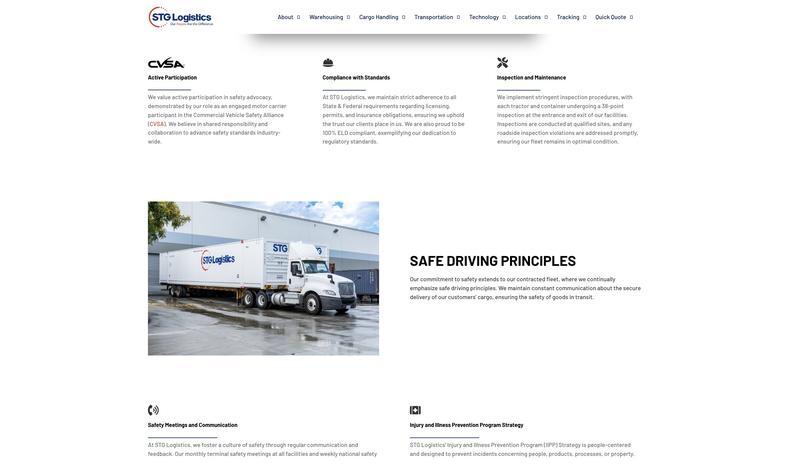 Task type: locate. For each thing, give the bounding box(es) containing it.
logistics'
[[421, 441, 446, 449]]

in right goods
[[570, 294, 574, 301]]

to right dedication
[[451, 129, 456, 136]]

0 vertical spatial all
[[451, 94, 457, 101]]

with left standards
[[353, 74, 364, 81]]

1 vertical spatial with
[[621, 94, 633, 101]]

at up feedback.
[[148, 441, 154, 449]]

safety up driving
[[461, 276, 477, 283]]

with up point
[[621, 94, 633, 101]]

is left keenly
[[444, 459, 448, 459]]

calls
[[179, 459, 190, 459]]

0 vertical spatial at
[[323, 94, 329, 101]]

prevention inside the "stg logistics' injury and illness prevention program (iipp) strategy is people-centered and designed to prevent incidents concerning people, products, processes, or property. the strategy is keenly focused on regulated areas such as health, safety, fleet/ro"
[[491, 441, 519, 449]]

exemplifying
[[378, 129, 411, 136]]

tracking link
[[557, 13, 596, 21]]

quick quote
[[596, 13, 626, 20]]

strategy up products,
[[559, 441, 581, 449]]

strategy up the "stg logistics' injury and illness prevention program (iipp) strategy is people-centered and designed to prevent incidents concerning people, products, processes, or property. the strategy is keenly focused on regulated areas such as health, safety, fleet/ro"
[[502, 422, 524, 429]]

stg for at stg logistics, we foster a culture of safety through regular communication and feedback. our monthly terminal safety meetings at all facilities and weekly national safety conference calls keep safety at the forefront of our operations. these platforms allow 
[[155, 441, 165, 449]]

ensuring right cargo,
[[495, 294, 518, 301]]

our inside our commitment to safety extends to our contracted fleet, where we continually emphasize safe driving principles. we maintain constant communication about the secure delivery of our customers' cargo, ensuring the safety of goods in transit.
[[410, 276, 419, 283]]

of
[[588, 111, 594, 118], [432, 294, 437, 301], [546, 294, 551, 301], [242, 441, 248, 449], [263, 459, 269, 459]]

of right the exit
[[588, 111, 594, 118]]

our left dedication
[[412, 129, 421, 136]]

the left entrance
[[532, 111, 541, 118]]

1 horizontal spatial a
[[598, 102, 601, 110]]

conference
[[148, 459, 177, 459]]

2 horizontal spatial stg
[[410, 441, 420, 449]]

a left 38-
[[598, 102, 601, 110]]

0 horizontal spatial all
[[279, 450, 285, 457]]

1 horizontal spatial strategy
[[559, 441, 581, 449]]

culture
[[223, 441, 241, 449]]

1 horizontal spatial with
[[621, 94, 633, 101]]

in left us.
[[390, 120, 395, 127]]

1 horizontal spatial at
[[323, 94, 329, 101]]

tracking
[[557, 13, 580, 20]]

we inside our commitment to safety extends to our contracted fleet, where we continually emphasize safe driving principles. we maintain constant communication about the secure delivery of our customers' cargo, ensuring the safety of goods in transit.
[[579, 276, 586, 283]]

and up these at bottom left
[[309, 450, 319, 457]]

strict
[[400, 94, 414, 101]]

foster
[[202, 441, 217, 449]]

to right the extends
[[500, 276, 506, 283]]

illness
[[435, 422, 451, 429], [474, 441, 490, 449]]

incidents
[[473, 450, 497, 457]]

0 vertical spatial our
[[410, 276, 419, 283]]

illness up incidents
[[474, 441, 490, 449]]

stg up the
[[410, 441, 420, 449]]

we left the value in the top left of the page
[[148, 94, 156, 101]]

safety down 'shared'
[[213, 129, 229, 136]]

to
[[444, 94, 449, 101], [452, 120, 457, 127], [183, 129, 189, 136], [451, 129, 456, 136], [455, 276, 460, 283], [500, 276, 506, 283], [446, 450, 451, 457]]

injury up 'logistics''
[[410, 422, 424, 429]]

1 horizontal spatial communication
[[556, 285, 596, 292]]

responsibility
[[222, 120, 257, 127]]

and up industry-
[[258, 120, 268, 127]]

fleet
[[531, 138, 543, 145]]

0 vertical spatial program
[[480, 422, 501, 429]]

or
[[605, 450, 610, 457]]

in up an
[[224, 94, 228, 101]]

at inside the at stg logistics, we maintain strict adherence to all state & federal requirements regarding licensing, permits, and insurance obligations, ensuring we uphold the trust our clients place in us. we are also proud to be 100% eld compliant, exemplifying our dedication to regulatory standards.
[[323, 94, 329, 101]]

0 horizontal spatial injury
[[410, 422, 424, 429]]

and
[[525, 74, 534, 81], [530, 102, 540, 110], [346, 111, 355, 118], [566, 111, 576, 118], [258, 120, 268, 127], [613, 120, 622, 127], [189, 422, 198, 429], [425, 422, 434, 429], [349, 441, 358, 449], [463, 441, 473, 449], [309, 450, 319, 457], [410, 450, 420, 457]]

1 vertical spatial as
[[552, 459, 558, 459]]

of down the emphasize
[[432, 294, 437, 301]]

transportation link
[[415, 13, 469, 21]]

0 vertical spatial maintain
[[376, 94, 399, 101]]

of right culture
[[242, 441, 248, 449]]

stg
[[330, 94, 340, 101], [155, 441, 165, 449], [410, 441, 420, 449]]

1 vertical spatial prevention
[[491, 441, 519, 449]]

0 horizontal spatial as
[[214, 102, 220, 109]]

stg up feedback.
[[155, 441, 165, 449]]

1 horizontal spatial are
[[529, 120, 537, 127]]

goods
[[553, 294, 568, 301]]

1 vertical spatial is
[[444, 459, 448, 459]]

our
[[193, 102, 202, 109], [595, 111, 603, 118], [346, 120, 355, 127], [412, 129, 421, 136], [521, 138, 530, 145], [507, 276, 516, 283], [438, 294, 447, 301], [270, 459, 279, 459]]

at for at stg logistics, we foster a culture of safety through regular communication and feedback. our monthly terminal safety meetings at all facilities and weekly national safety conference calls keep safety at the forefront of our operations. these platforms allow 
[[148, 441, 154, 449]]

are up fleet
[[529, 120, 537, 127]]

(iipp)
[[544, 441, 558, 449]]

safety,
[[578, 459, 596, 459]]

stg inside at stg logistics, we foster a culture of safety through regular communication and feedback. our monthly terminal safety meetings at all facilities and weekly national safety conference calls keep safety at the forefront of our operations. these platforms allow
[[155, 441, 165, 449]]

facilities
[[286, 450, 308, 457]]

cargo,
[[478, 294, 494, 301]]

meetings
[[247, 450, 271, 457]]

a
[[598, 102, 601, 110], [218, 441, 221, 449]]

as left an
[[214, 102, 220, 109]]

0 vertical spatial with
[[353, 74, 364, 81]]

program up people,
[[521, 441, 543, 449]]

transportation
[[415, 13, 453, 20]]

maintain inside our commitment to safety extends to our contracted fleet, where we continually emphasize safe driving principles. we maintain constant communication about the secure delivery of our customers' cargo, ensuring the safety of goods in transit.
[[508, 285, 531, 292]]

1 vertical spatial communication
[[307, 441, 348, 449]]

0 horizontal spatial at
[[148, 441, 154, 449]]

in inside "we implement stringent inspection procedures, with each tractor and container undergoing a 38-point inspection at the entrance and exit of our facilities. inspections are conducted at qualified sites, and any roadside inspection violations are addressed promptly, ensuring our fleet remains in optimal condition."
[[566, 138, 571, 145]]

entrance
[[542, 111, 565, 118]]

1 horizontal spatial all
[[451, 94, 457, 101]]

0 vertical spatial safety
[[246, 111, 262, 118]]

safety up engaged on the top left of the page
[[230, 94, 246, 101]]

100%
[[323, 129, 336, 136]]

prevention up "prevent"
[[452, 422, 479, 429]]

and right tractor
[[530, 102, 540, 110]]

maintain up "requirements"
[[376, 94, 399, 101]]

we right us.
[[405, 120, 413, 127]]

0 horizontal spatial are
[[414, 120, 422, 127]]

1 horizontal spatial illness
[[474, 441, 490, 449]]

stg inside the "stg logistics' injury and illness prevention program (iipp) strategy is people-centered and designed to prevent incidents concerning people, products, processes, or property. the strategy is keenly focused on regulated areas such as health, safety, fleet/ro"
[[410, 441, 420, 449]]

to up keenly
[[446, 450, 451, 457]]

constant
[[532, 285, 555, 292]]

at up 'state'
[[323, 94, 329, 101]]

products,
[[549, 450, 574, 457]]

1 vertical spatial at
[[148, 441, 154, 449]]

communication inside our commitment to safety extends to our contracted fleet, where we continually emphasize safe driving principles. we maintain constant communication about the secure delivery of our customers' cargo, ensuring the safety of goods in transit.
[[556, 285, 596, 292]]

safety down motor
[[246, 111, 262, 118]]

a up terminal
[[218, 441, 221, 449]]

the up 100%
[[323, 120, 331, 127]]

meetings
[[165, 422, 187, 429]]

all down through
[[279, 450, 285, 457]]

advance
[[190, 129, 212, 136]]

a inside "we implement stringent inspection procedures, with each tractor and container undergoing a 38-point inspection at the entrance and exit of our facilities. inspections are conducted at qualified sites, and any roadside inspection violations are addressed promptly, ensuring our fleet remains in optimal condition."
[[598, 102, 601, 110]]

injury up "prevent"
[[447, 441, 462, 449]]

all up uphold
[[451, 94, 457, 101]]

at stg logistics, we maintain strict adherence to all state & federal requirements regarding licensing, permits, and insurance obligations, ensuring we uphold the trust our clients place in us. we are also proud to be 100% eld compliant, exemplifying our dedication to regulatory standards.
[[323, 94, 465, 145]]

our inside at stg logistics, we foster a culture of safety through regular communication and feedback. our monthly terminal safety meetings at all facilities and weekly national safety conference calls keep safety at the forefront of our operations. these platforms allow
[[175, 450, 184, 457]]

inspection up inspections at the top right of the page
[[497, 111, 525, 118]]

condition.
[[593, 138, 619, 145]]

1 vertical spatial logistics,
[[166, 441, 192, 449]]

warehousing
[[310, 13, 343, 20]]

concerning
[[498, 450, 528, 457]]

0 vertical spatial inspection
[[560, 94, 588, 101]]

1 vertical spatial maintain
[[508, 285, 531, 292]]

and inside ). we believe in shared responsibility and collaboration to advance safety standards industry- wide.
[[258, 120, 268, 127]]

0 horizontal spatial program
[[480, 422, 501, 429]]

of inside "we implement stringent inspection procedures, with each tractor and container undergoing a 38-point inspection at the entrance and exit of our facilities. inspections are conducted at qualified sites, and any roadside inspection violations are addressed promptly, ensuring our fleet remains in optimal condition."
[[588, 111, 594, 118]]

transit.
[[576, 294, 594, 301]]

procedures,
[[589, 94, 620, 101]]

1 horizontal spatial as
[[552, 459, 558, 459]]

program inside the "stg logistics' injury and illness prevention program (iipp) strategy is people-centered and designed to prevent incidents concerning people, products, processes, or property. the strategy is keenly focused on regulated areas such as health, safety, fleet/ro"
[[521, 441, 543, 449]]

driving
[[451, 285, 469, 292]]

as down products,
[[552, 459, 558, 459]]

maintain down contracted
[[508, 285, 531, 292]]

injury and illness prevention program strategy
[[410, 422, 524, 429]]

commercial
[[193, 111, 225, 118]]

the inside at stg logistics, we foster a culture of safety through regular communication and feedback. our monthly terminal safety meetings at all facilities and weekly national safety conference calls keep safety at the forefront of our operations. these platforms allow
[[229, 459, 237, 459]]

we right where
[[579, 276, 586, 283]]

safety down culture
[[230, 450, 246, 457]]

our inside we value active participation in safety advocacy, demonstrated by our role as an engaged motor carrier participant in the commercial vehicle safety alliance (
[[193, 102, 202, 109]]

also
[[424, 120, 434, 127]]

ensuring inside the at stg logistics, we maintain strict adherence to all state & federal requirements regarding licensing, permits, and insurance obligations, ensuring we uphold the trust our clients place in us. we are also proud to be 100% eld compliant, exemplifying our dedication to regulatory standards.
[[414, 111, 437, 118]]

injury
[[410, 422, 424, 429], [447, 441, 462, 449]]

1 vertical spatial safety
[[148, 422, 164, 429]]

logistics, inside at stg logistics, we foster a culture of safety through regular communication and feedback. our monthly terminal safety meetings at all facilities and weekly national safety conference calls keep safety at the forefront of our operations. these platforms allow
[[166, 441, 192, 449]]

sites,
[[597, 120, 612, 127]]

safety left meetings
[[148, 422, 164, 429]]

illness up 'logistics''
[[435, 422, 451, 429]]

1 vertical spatial a
[[218, 441, 221, 449]]

our down through
[[270, 459, 279, 459]]

0 horizontal spatial communication
[[307, 441, 348, 449]]

safety down terminal
[[205, 459, 221, 459]]

ensuring down roadside
[[497, 138, 520, 145]]

0 vertical spatial a
[[598, 102, 601, 110]]

uphold
[[447, 111, 464, 118]]

proud
[[435, 120, 451, 127]]

are left also
[[414, 120, 422, 127]]

our
[[410, 276, 419, 283], [175, 450, 184, 457]]

technology link
[[469, 13, 515, 21]]

is up processes,
[[582, 441, 587, 449]]

0 horizontal spatial our
[[175, 450, 184, 457]]

maintain inside the at stg logistics, we maintain strict adherence to all state & federal requirements regarding licensing, permits, and insurance obligations, ensuring we uphold the trust our clients place in us. we are also proud to be 100% eld compliant, exemplifying our dedication to regulatory standards.
[[376, 94, 399, 101]]

at inside at stg logistics, we foster a culture of safety through regular communication and feedback. our monthly terminal safety meetings at all facilities and weekly national safety conference calls keep safety at the forefront of our operations. these platforms allow
[[148, 441, 154, 449]]

by
[[186, 102, 192, 109]]

1 horizontal spatial injury
[[447, 441, 462, 449]]

1 vertical spatial strategy
[[559, 441, 581, 449]]

0 vertical spatial prevention
[[452, 422, 479, 429]]

0 horizontal spatial logistics,
[[166, 441, 192, 449]]

qualified
[[574, 120, 596, 127]]

logistics, up federal
[[341, 94, 367, 101]]

addressed
[[586, 129, 613, 136]]

1 vertical spatial injury
[[447, 441, 462, 449]]

engaged
[[229, 102, 251, 109]]

1 vertical spatial illness
[[474, 441, 490, 449]]

in
[[224, 94, 228, 101], [178, 111, 183, 118], [197, 120, 202, 127], [390, 120, 395, 127], [566, 138, 571, 145], [570, 294, 574, 301]]

1 horizontal spatial maintain
[[508, 285, 531, 292]]

1 vertical spatial our
[[175, 450, 184, 457]]

prevention up the concerning
[[491, 441, 519, 449]]

safety inside we value active participation in safety advocacy, demonstrated by our role as an engaged motor carrier participant in the commercial vehicle safety alliance (
[[230, 94, 246, 101]]

quote
[[611, 13, 626, 20]]

strategy
[[421, 459, 443, 459]]

of down meetings
[[263, 459, 269, 459]]

2 vertical spatial ensuring
[[495, 294, 518, 301]]

safe
[[410, 252, 444, 269]]

the
[[184, 111, 192, 118], [532, 111, 541, 118], [323, 120, 331, 127], [614, 285, 622, 292], [519, 294, 528, 301], [229, 459, 237, 459]]

and up the
[[410, 450, 420, 457]]

any
[[623, 120, 632, 127]]

keenly
[[449, 459, 466, 459]]

and up national
[[349, 441, 358, 449]]

to down believe
[[183, 129, 189, 136]]

centered
[[608, 441, 631, 449]]

the right "about"
[[614, 285, 622, 292]]

and up 'logistics''
[[425, 422, 434, 429]]

safety up allow
[[361, 450, 377, 457]]

carrier
[[269, 102, 286, 109]]

with inside "we implement stringent inspection procedures, with each tractor and container undergoing a 38-point inspection at the entrance and exit of our facilities. inspections are conducted at qualified sites, and any roadside inspection violations are addressed promptly, ensuring our fleet remains in optimal condition."
[[621, 94, 633, 101]]

communication inside at stg logistics, we foster a culture of safety through regular communication and feedback. our monthly terminal safety meetings at all facilities and weekly national safety conference calls keep safety at the forefront of our operations. these platforms allow
[[307, 441, 348, 449]]

in up advance
[[197, 120, 202, 127]]

warehousing link
[[310, 13, 359, 21]]

0 vertical spatial is
[[582, 441, 587, 449]]

the down by
[[184, 111, 192, 118]]

1 horizontal spatial logistics,
[[341, 94, 367, 101]]

0 vertical spatial logistics,
[[341, 94, 367, 101]]

we down the extends
[[499, 285, 507, 292]]

such
[[538, 459, 551, 459]]

safety
[[230, 94, 246, 101], [213, 129, 229, 136], [461, 276, 477, 283], [529, 294, 545, 301], [249, 441, 265, 449], [230, 450, 246, 457], [361, 450, 377, 457], [205, 459, 221, 459]]

are inside the at stg logistics, we maintain strict adherence to all state & federal requirements regarding licensing, permits, and insurance obligations, ensuring we uphold the trust our clients place in us. we are also proud to be 100% eld compliant, exemplifying our dedication to regulatory standards.
[[414, 120, 422, 127]]

vehicle
[[226, 111, 245, 118]]

and down federal
[[346, 111, 355, 118]]

0 horizontal spatial maintain
[[376, 94, 399, 101]]

role
[[203, 102, 213, 109]]

(
[[148, 120, 150, 127]]

feedback.
[[148, 450, 174, 457]]

maintenance
[[535, 74, 566, 81]]

locations
[[515, 13, 541, 20]]

program up incidents
[[480, 422, 501, 429]]

1 horizontal spatial our
[[410, 276, 419, 283]]

are up optimal
[[576, 129, 585, 136]]

0 vertical spatial strategy
[[502, 422, 524, 429]]

1 vertical spatial all
[[279, 450, 285, 457]]

and right inspection
[[525, 74, 534, 81]]

in inside ). we believe in shared responsibility and collaboration to advance safety standards industry- wide.
[[197, 120, 202, 127]]

1 vertical spatial ensuring
[[497, 138, 520, 145]]

our up eld
[[346, 120, 355, 127]]

0 vertical spatial communication
[[556, 285, 596, 292]]

continually
[[587, 276, 616, 283]]

we inside "we implement stringent inspection procedures, with each tractor and container undergoing a 38-point inspection at the entrance and exit of our facilities. inspections are conducted at qualified sites, and any roadside inspection violations are addressed promptly, ensuring our fleet remains in optimal condition."
[[497, 94, 506, 101]]

inspection up fleet
[[521, 129, 549, 136]]

our right by
[[193, 102, 202, 109]]

1 horizontal spatial safety
[[246, 111, 262, 118]]

we right ).
[[168, 120, 177, 127]]

0 vertical spatial injury
[[410, 422, 424, 429]]

and up "prevent"
[[463, 441, 473, 449]]

logistics, inside the at stg logistics, we maintain strict adherence to all state & federal requirements regarding licensing, permits, and insurance obligations, ensuring we uphold the trust our clients place in us. we are also proud to be 100% eld compliant, exemplifying our dedication to regulatory standards.
[[341, 94, 367, 101]]

the down culture
[[229, 459, 237, 459]]

0 horizontal spatial illness
[[435, 422, 451, 429]]

areas
[[523, 459, 537, 459]]

our up calls
[[175, 450, 184, 457]]

safety inside ). we believe in shared responsibility and collaboration to advance safety standards industry- wide.
[[213, 129, 229, 136]]

the inside we value active participation in safety advocacy, demonstrated by our role as an engaged motor carrier participant in the commercial vehicle safety alliance (
[[184, 111, 192, 118]]

communication down where
[[556, 285, 596, 292]]

1 horizontal spatial stg
[[330, 94, 340, 101]]

1 horizontal spatial program
[[521, 441, 543, 449]]

1 vertical spatial program
[[521, 441, 543, 449]]

logistics, for permits,
[[341, 94, 367, 101]]

locations link
[[515, 13, 557, 21]]

principles
[[501, 252, 576, 269]]

requirements
[[364, 102, 399, 110]]

0 horizontal spatial safety
[[148, 422, 164, 429]]

0 horizontal spatial is
[[444, 459, 448, 459]]

logistics, up calls
[[166, 441, 192, 449]]

communication up weekly
[[307, 441, 348, 449]]

strategy
[[502, 422, 524, 429], [559, 441, 581, 449]]

0 vertical spatial ensuring
[[414, 111, 437, 118]]

to inside ). we believe in shared responsibility and collaboration to advance safety standards industry- wide.
[[183, 129, 189, 136]]

to left be
[[452, 120, 457, 127]]

safety down the constant
[[529, 294, 545, 301]]

0 vertical spatial as
[[214, 102, 220, 109]]

0 horizontal spatial a
[[218, 441, 221, 449]]

0 horizontal spatial stg
[[155, 441, 165, 449]]

we up the monthly
[[193, 441, 200, 449]]

inspection up 'undergoing'
[[560, 94, 588, 101]]

we up proud
[[438, 111, 446, 118]]

stg logistics' injury and illness prevention program (iipp) strategy is people-centered and designed to prevent incidents concerning people, products, processes, or property. the strategy is keenly focused on regulated areas such as health, safety, fleet/ro
[[410, 441, 636, 459]]

1 horizontal spatial prevention
[[491, 441, 519, 449]]

about link
[[278, 13, 310, 21]]

fleet,
[[547, 276, 560, 283]]

stg inside the at stg logistics, we maintain strict adherence to all state & federal requirements regarding licensing, permits, and insurance obligations, ensuring we uphold the trust our clients place in us. we are also proud to be 100% eld compliant, exemplifying our dedication to regulatory standards.
[[330, 94, 340, 101]]



Task type: vqa. For each thing, say whether or not it's contained in the screenshot.
Express to the right
no



Task type: describe. For each thing, give the bounding box(es) containing it.
property.
[[611, 450, 635, 457]]

2 vertical spatial inspection
[[521, 129, 549, 136]]

be
[[458, 120, 465, 127]]

of down the constant
[[546, 294, 551, 301]]

to inside the "stg logistics' injury and illness prevention program (iipp) strategy is people-centered and designed to prevent incidents concerning people, products, processes, or property. the strategy is keenly focused on regulated areas such as health, safety, fleet/ro"
[[446, 450, 451, 457]]

and right meetings
[[189, 422, 198, 429]]

processes,
[[575, 450, 603, 457]]

regulated
[[497, 459, 522, 459]]

at for at stg logistics, we maintain strict adherence to all state & federal requirements regarding licensing, permits, and insurance obligations, ensuring we uphold the trust our clients place in us. we are also proud to be 100% eld compliant, exemplifying our dedication to regulatory standards.
[[323, 94, 329, 101]]

safe driving principles
[[410, 252, 576, 269]]

regular
[[288, 441, 306, 449]]

cvsa link
[[150, 120, 164, 127]]

people-
[[588, 441, 608, 449]]

prevent
[[452, 450, 472, 457]]

through
[[266, 441, 286, 449]]

our up sites,
[[595, 111, 603, 118]]

regarding
[[400, 102, 425, 110]]

contracted
[[517, 276, 545, 283]]

stringent
[[536, 94, 559, 101]]

focused
[[467, 459, 488, 459]]

at down terminal
[[222, 459, 228, 459]]

forefront
[[239, 459, 262, 459]]

).
[[164, 120, 167, 127]]

driving
[[447, 252, 498, 269]]

our left fleet
[[521, 138, 530, 145]]

principles.
[[470, 285, 497, 292]]

inspections
[[497, 120, 528, 127]]

0 horizontal spatial strategy
[[502, 422, 524, 429]]

a inside at stg logistics, we foster a culture of safety through regular communication and feedback. our monthly terminal safety meetings at all facilities and weekly national safety conference calls keep safety at the forefront of our operations. these platforms allow
[[218, 441, 221, 449]]

we inside we value active participation in safety advocacy, demonstrated by our role as an engaged motor carrier participant in the commercial vehicle safety alliance (
[[148, 94, 156, 101]]

national
[[339, 450, 360, 457]]

1 horizontal spatial is
[[582, 441, 587, 449]]

safety inside we value active participation in safety advocacy, demonstrated by our role as an engaged motor carrier participant in the commercial vehicle safety alliance (
[[246, 111, 262, 118]]

the down contracted
[[519, 294, 528, 301]]

trust
[[332, 120, 345, 127]]

our left contracted
[[507, 276, 516, 283]]

conducted
[[538, 120, 566, 127]]

&
[[338, 102, 342, 110]]

technology
[[469, 13, 499, 20]]

stg truck image
[[148, 202, 379, 356]]

logistics, for monthly
[[166, 441, 192, 449]]

terminal
[[207, 450, 229, 457]]

stg for at stg logistics, we maintain strict adherence to all state & federal requirements regarding licensing, permits, and insurance obligations, ensuring we uphold the trust our clients place in us. we are also proud to be 100% eld compliant, exemplifying our dedication to regulatory standards.
[[330, 94, 340, 101]]

permits,
[[323, 111, 344, 118]]

designed
[[421, 450, 444, 457]]

exit
[[577, 111, 587, 118]]

people,
[[529, 450, 548, 457]]

at down through
[[272, 450, 278, 457]]

collaboration
[[148, 129, 182, 136]]

the inside the at stg logistics, we maintain strict adherence to all state & federal requirements regarding licensing, permits, and insurance obligations, ensuring we uphold the trust our clients place in us. we are also proud to be 100% eld compliant, exemplifying our dedication to regulatory standards.
[[323, 120, 331, 127]]

injury inside the "stg logistics' injury and illness prevention program (iipp) strategy is people-centered and designed to prevent incidents concerning people, products, processes, or property. the strategy is keenly focused on regulated areas such as health, safety, fleet/ro"
[[447, 441, 462, 449]]

0 horizontal spatial with
[[353, 74, 364, 81]]

where
[[561, 276, 577, 283]]

us.
[[396, 120, 404, 127]]

point
[[611, 102, 624, 110]]

insurance
[[356, 111, 382, 118]]

strategy inside the "stg logistics' injury and illness prevention program (iipp) strategy is people-centered and designed to prevent incidents concerning people, products, processes, or property. the strategy is keenly focused on regulated areas such as health, safety, fleet/ro"
[[559, 441, 581, 449]]

to up driving
[[455, 276, 460, 283]]

allow
[[354, 459, 367, 459]]

the inside "we implement stringent inspection procedures, with each tractor and container undergoing a 38-point inspection at the entrance and exit of our facilities. inspections are conducted at qualified sites, and any roadside inspection violations are addressed promptly, ensuring our fleet remains in optimal condition."
[[532, 111, 541, 118]]

state
[[323, 102, 337, 110]]

tractor
[[511, 102, 529, 110]]

platforms
[[327, 459, 353, 459]]

container
[[541, 102, 566, 110]]

standards.
[[351, 138, 378, 145]]

we value active participation in safety advocacy, demonstrated by our role as an engaged motor carrier participant in the commercial vehicle safety alliance (
[[148, 94, 286, 127]]

regulatory
[[323, 138, 349, 145]]

our inside at stg logistics, we foster a culture of safety through regular communication and feedback. our monthly terminal safety meetings at all facilities and weekly national safety conference calls keep safety at the forefront of our operations. these platforms allow
[[270, 459, 279, 459]]

alliance
[[263, 111, 284, 118]]

we inside ). we believe in shared responsibility and collaboration to advance safety standards industry- wide.
[[168, 120, 177, 127]]

and inside the at stg logistics, we maintain strict adherence to all state & federal requirements regarding licensing, permits, and insurance obligations, ensuring we uphold the trust our clients place in us. we are also proud to be 100% eld compliant, exemplifying our dedication to regulatory standards.
[[346, 111, 355, 118]]

as inside we value active participation in safety advocacy, demonstrated by our role as an engaged motor carrier participant in the commercial vehicle safety alliance (
[[214, 102, 220, 109]]

remains
[[544, 138, 565, 145]]

0 horizontal spatial prevention
[[452, 422, 479, 429]]

delivery
[[410, 294, 431, 301]]

all inside the at stg logistics, we maintain strict adherence to all state & federal requirements regarding licensing, permits, and insurance obligations, ensuring we uphold the trust our clients place in us. we are also proud to be 100% eld compliant, exemplifying our dedication to regulatory standards.
[[451, 94, 457, 101]]

we inside the at stg logistics, we maintain strict adherence to all state & federal requirements regarding licensing, permits, and insurance obligations, ensuring we uphold the trust our clients place in us. we are also proud to be 100% eld compliant, exemplifying our dedication to regulatory standards.
[[405, 120, 413, 127]]

). we believe in shared responsibility and collaboration to advance safety standards industry- wide.
[[148, 120, 281, 145]]

stg usa image
[[147, 0, 215, 36]]

2 horizontal spatial are
[[576, 129, 585, 136]]

as inside the "stg logistics' injury and illness prevention program (iipp) strategy is people-centered and designed to prevent incidents concerning people, products, processes, or property. the strategy is keenly focused on regulated areas such as health, safety, fleet/ro"
[[552, 459, 558, 459]]

at up violations
[[567, 120, 573, 127]]

safety up meetings
[[249, 441, 265, 449]]

demonstrated
[[148, 102, 185, 109]]

at down tractor
[[526, 111, 531, 118]]

active
[[172, 94, 188, 101]]

motor
[[252, 102, 268, 109]]

all inside at stg logistics, we foster a culture of safety through regular communication and feedback. our monthly terminal safety meetings at all facilities and weekly national safety conference calls keep safety at the forefront of our operations. these platforms allow
[[279, 450, 285, 457]]

in inside the at stg logistics, we maintain strict adherence to all state & federal requirements regarding licensing, permits, and insurance obligations, ensuring we uphold the trust our clients place in us. we are also proud to be 100% eld compliant, exemplifying our dedication to regulatory standards.
[[390, 120, 395, 127]]

0 vertical spatial illness
[[435, 422, 451, 429]]

safety meetings and communication
[[148, 422, 237, 429]]

keep
[[192, 459, 204, 459]]

cargo handling link
[[359, 13, 415, 21]]

believe
[[178, 120, 196, 127]]

quick quote link
[[596, 13, 643, 21]]

standards
[[365, 74, 390, 81]]

about
[[598, 285, 613, 292]]

inspection and maintenance
[[497, 74, 566, 81]]

implement
[[507, 94, 534, 101]]

obligations,
[[383, 111, 413, 118]]

our down safe
[[438, 294, 447, 301]]

in up believe
[[178, 111, 183, 118]]

to up licensing,
[[444, 94, 449, 101]]

industry-
[[257, 129, 281, 136]]

weekly
[[320, 450, 338, 457]]

ensuring inside our commitment to safety extends to our contracted fleet, where we continually emphasize safe driving principles. we maintain constant communication about the secure delivery of our customers' cargo, ensuring the safety of goods in transit.
[[495, 294, 518, 301]]

place
[[375, 120, 389, 127]]

commitment
[[420, 276, 454, 283]]

illness inside the "stg logistics' injury and illness prevention program (iipp) strategy is people-centered and designed to prevent incidents concerning people, products, processes, or property. the strategy is keenly focused on regulated areas such as health, safety, fleet/ro"
[[474, 441, 490, 449]]

federal
[[343, 102, 362, 110]]

we inside our commitment to safety extends to our contracted fleet, where we continually emphasize safe driving principles. we maintain constant communication about the secure delivery of our customers' cargo, ensuring the safety of goods in transit.
[[499, 285, 507, 292]]

1 vertical spatial inspection
[[497, 111, 525, 118]]

value
[[157, 94, 171, 101]]

wide.
[[148, 138, 162, 145]]

adherence
[[415, 94, 443, 101]]

emphasize
[[410, 285, 438, 292]]

extends
[[479, 276, 499, 283]]

and left the exit
[[566, 111, 576, 118]]

in inside our commitment to safety extends to our contracted fleet, where we continually emphasize safe driving principles. we maintain constant communication about the secure delivery of our customers' cargo, ensuring the safety of goods in transit.
[[570, 294, 574, 301]]

ensuring inside "we implement stringent inspection procedures, with each tractor and container undergoing a 38-point inspection at the entrance and exit of our facilities. inspections are conducted at qualified sites, and any roadside inspection violations are addressed promptly, ensuring our fleet remains in optimal condition."
[[497, 138, 520, 145]]

we up "requirements"
[[368, 94, 375, 101]]

the
[[410, 459, 420, 459]]

our commitment to safety extends to our contracted fleet, where we continually emphasize safe driving principles. we maintain constant communication about the secure delivery of our customers' cargo, ensuring the safety of goods in transit.
[[410, 276, 641, 301]]

cargo
[[359, 13, 375, 20]]

and down 'facilities.' in the top right of the page
[[613, 120, 622, 127]]

dedication
[[422, 129, 450, 136]]

we inside at stg logistics, we foster a culture of safety through regular communication and feedback. our monthly terminal safety meetings at all facilities and weekly national safety conference calls keep safety at the forefront of our operations. these platforms allow
[[193, 441, 200, 449]]



